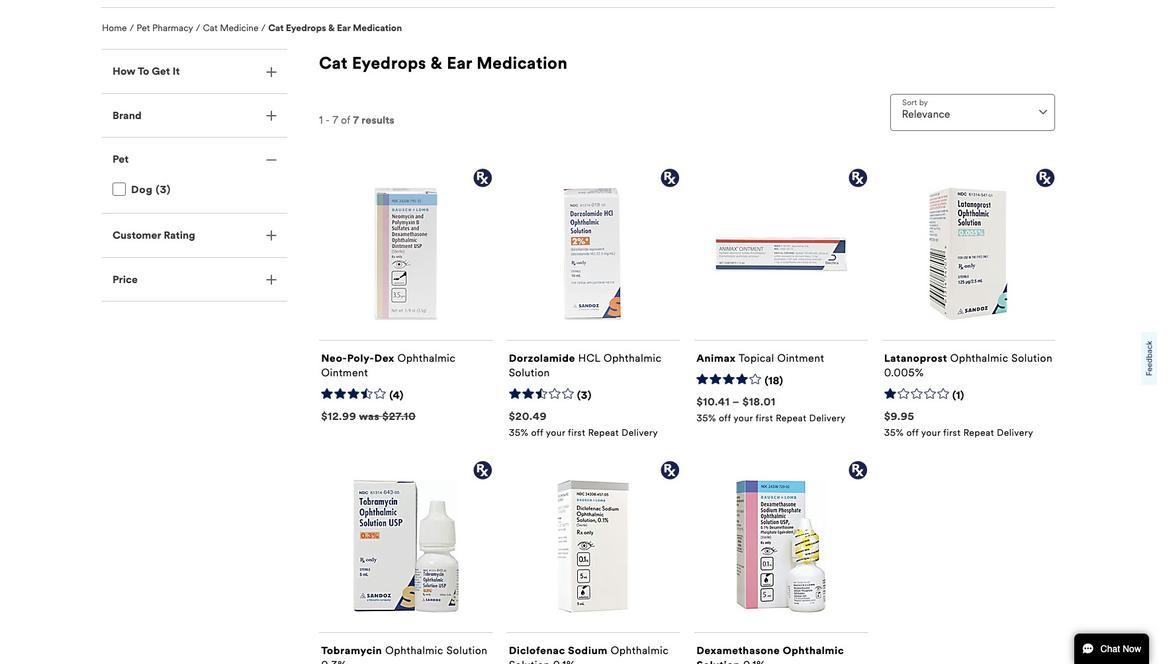 Task type: vqa. For each thing, say whether or not it's contained in the screenshot.
Dog
yes



Task type: describe. For each thing, give the bounding box(es) containing it.
1 horizontal spatial (3)
[[577, 389, 592, 402]]

2 7 from the left
[[353, 114, 359, 126]]

$12.99
[[321, 410, 356, 423]]

ophthalmic ointment
[[321, 352, 456, 379]]

ointment inside the ophthalmic ointment
[[321, 367, 368, 379]]

ophthalmic for ophthalmic solution 0.005%
[[951, 352, 1009, 365]]

diclofenac sodium
[[509, 645, 608, 658]]

pharmacy
[[152, 23, 193, 34]]

latanoprost
[[885, 352, 948, 365]]

1
[[319, 114, 323, 126]]

1 - 7 of 7 results
[[319, 114, 395, 126]]

off for ophthalmic solution 0.005%
[[907, 428, 919, 439]]

1 horizontal spatial cat
[[268, 23, 284, 34]]

$10.41 – $18.01 35% off your first repeat delivery
[[697, 396, 846, 424]]

0 horizontal spatial medication
[[353, 23, 402, 34]]

pet pharmacy link
[[137, 23, 193, 34]]

dexamethasone ophthalmic solution
[[697, 645, 844, 665]]

4 reviews element
[[390, 389, 404, 403]]

plus icon 2 image for second plus icon 2 dropdown button
[[266, 111, 277, 121]]

$18.01
[[743, 396, 776, 408]]

animax topical ointment
[[697, 352, 825, 365]]

delivery for ophthalmic solution 0.005%
[[997, 428, 1034, 439]]

0 vertical spatial ointment
[[778, 352, 825, 365]]

dexamethasone
[[697, 645, 780, 658]]

0.1%
[[553, 660, 576, 665]]

3 reviews element
[[577, 389, 592, 403]]

plus icon 2 image for third plus icon 2 dropdown button
[[266, 231, 277, 241]]

dex
[[374, 352, 395, 365]]

repeat inside the $10.41 – $18.01 35% off your first repeat delivery
[[776, 413, 807, 424]]

home link
[[102, 23, 127, 34]]

repeat for hcl ophthalmic solution
[[588, 428, 619, 439]]

0 horizontal spatial eyedrops
[[286, 23, 326, 34]]

neo-poly-dex
[[321, 352, 395, 365]]

0.005%
[[885, 367, 924, 379]]

$20.49 35% off your first repeat delivery
[[509, 410, 658, 439]]

tobramycin
[[321, 645, 382, 658]]

0 horizontal spatial ear
[[337, 23, 351, 34]]

$12.99 was $27.10
[[321, 410, 416, 423]]

pet inside dropdown button
[[113, 153, 129, 166]]

home / pet pharmacy / cat medicine / cat eyedrops & ear medication
[[102, 23, 402, 34]]

ophthalmic inside hcl ophthalmic solution
[[604, 352, 662, 365]]

ophthalmic for ophthalmic ointment
[[398, 352, 456, 365]]

35% inside the $10.41 – $18.01 35% off your first repeat delivery
[[697, 413, 716, 424]]

plus icon 2 image for first plus icon 2 dropdown button from the top
[[266, 67, 277, 77]]

0 vertical spatial (3)
[[156, 183, 171, 196]]

1 horizontal spatial &
[[431, 53, 443, 74]]

first inside the $10.41 – $18.01 35% off your first repeat delivery
[[756, 413, 773, 424]]

cat eyedrops & ear medication link
[[268, 23, 402, 34]]

solution for ophthalmic solution 0.3%
[[447, 645, 488, 658]]

1 plus icon 2 button from the top
[[102, 50, 287, 93]]

1 vertical spatial eyedrops
[[352, 53, 427, 74]]

1 7 from the left
[[333, 114, 338, 126]]

solution inside hcl ophthalmic solution
[[509, 367, 550, 379]]

ophthalmic solution 0.005%
[[885, 352, 1053, 379]]

poly-
[[347, 352, 374, 365]]

your for ophthalmic solution 0.005%
[[922, 428, 941, 439]]

plus icon 2 image for first plus icon 2 dropdown button from the bottom
[[266, 275, 277, 285]]

your inside the $10.41 – $18.01 35% off your first repeat delivery
[[734, 413, 753, 424]]

sodium
[[568, 645, 608, 658]]

was
[[359, 410, 380, 423]]

from $10.41 up to $18.01 element
[[697, 396, 776, 408]]

your for hcl ophthalmic solution
[[546, 428, 566, 439]]

2 plus icon 2 button from the top
[[102, 94, 287, 137]]

0 vertical spatial &
[[328, 23, 335, 34]]

ophthalmic for ophthalmic solution 0.1%
[[611, 645, 669, 658]]

home
[[102, 23, 127, 34]]



Task type: locate. For each thing, give the bounding box(es) containing it.
solution inside dexamethasone ophthalmic solution
[[697, 660, 740, 665]]

off inside the $10.41 – $18.01 35% off your first repeat delivery
[[719, 413, 731, 424]]

cat left medicine on the top left
[[203, 23, 218, 34]]

2 horizontal spatial off
[[907, 428, 919, 439]]

7
[[333, 114, 338, 126], [353, 114, 359, 126]]

hcl ophthalmic solution
[[509, 352, 662, 379]]

repeat
[[776, 413, 807, 424], [588, 428, 619, 439], [964, 428, 995, 439]]

7 right of
[[353, 114, 359, 126]]

18 reviews element
[[765, 375, 784, 388]]

/ right medicine on the top left
[[261, 23, 266, 34]]

ophthalmic inside ophthalmic solution 0.005%
[[951, 352, 1009, 365]]

1 horizontal spatial pet
[[137, 23, 150, 34]]

plus icon 2 button
[[102, 50, 287, 93], [102, 94, 287, 137], [102, 214, 287, 257], [102, 258, 287, 301]]

repeat down '1 review' element
[[964, 428, 995, 439]]

your down the "–"
[[734, 413, 753, 424]]

2 horizontal spatial cat
[[319, 53, 348, 74]]

your down $20.49
[[546, 428, 566, 439]]

delivery inside $9.95 35% off your first repeat delivery
[[997, 428, 1034, 439]]

solution inside ophthalmic solution 0.1%
[[509, 660, 550, 665]]

off down $20.49
[[531, 428, 544, 439]]

1 horizontal spatial your
[[734, 413, 753, 424]]

0 horizontal spatial repeat
[[588, 428, 619, 439]]

0 horizontal spatial pet
[[113, 153, 129, 166]]

your inside $9.95 35% off your first repeat delivery
[[922, 428, 941, 439]]

1 horizontal spatial delivery
[[810, 413, 846, 424]]

off inside "$20.49 35% off your first repeat delivery"
[[531, 428, 544, 439]]

solution for ophthalmic solution 0.005%
[[1012, 352, 1053, 365]]

first inside $9.95 35% off your first repeat delivery
[[944, 428, 961, 439]]

0.3%
[[321, 660, 347, 665]]

(3) right the dog in the left of the page
[[156, 183, 171, 196]]

cat down cat eyedrops & ear medication link
[[319, 53, 348, 74]]

35% for ophthalmic solution 0.005%
[[885, 428, 904, 439]]

off
[[719, 413, 731, 424], [531, 428, 544, 439], [907, 428, 919, 439]]

solution inside 'ophthalmic solution 0.3%'
[[447, 645, 488, 658]]

of
[[341, 114, 350, 126]]

off for hcl ophthalmic solution
[[531, 428, 544, 439]]

$9.95 35% off your first repeat delivery
[[885, 410, 1034, 439]]

down arrow icon 1 image
[[1040, 110, 1048, 115]]

solution for ophthalmic solution 0.1%
[[509, 660, 550, 665]]

0 horizontal spatial 7
[[333, 114, 338, 126]]

first inside "$20.49 35% off your first repeat delivery"
[[568, 428, 586, 439]]

$9.95
[[885, 410, 915, 423]]

dog
[[131, 183, 153, 196]]

2 horizontal spatial 35%
[[885, 428, 904, 439]]

ear
[[337, 23, 351, 34], [447, 53, 473, 74]]

0 horizontal spatial cat
[[203, 23, 218, 34]]

-
[[326, 114, 330, 126]]

35% down $9.95
[[885, 428, 904, 439]]

ophthalmic solution 0.3%
[[321, 645, 488, 665]]

0 vertical spatial ear
[[337, 23, 351, 34]]

ophthalmic inside ophthalmic solution 0.1%
[[611, 645, 669, 658]]

4 plus icon 2 image from the top
[[266, 275, 277, 285]]

7 right -
[[333, 114, 338, 126]]

0 vertical spatial pet
[[137, 23, 150, 34]]

delivery inside "$20.49 35% off your first repeat delivery"
[[622, 428, 658, 439]]

35% down $20.49
[[509, 428, 529, 439]]

ophthalmic inside dexamethasone ophthalmic solution
[[783, 645, 844, 658]]

ophthalmic inside 'ophthalmic solution 0.3%'
[[385, 645, 444, 658]]

ointment down neo-
[[321, 367, 368, 379]]

cat eyedrops & ear medication
[[319, 53, 568, 74]]

off inside $9.95 35% off your first repeat delivery
[[907, 428, 919, 439]]

hcl
[[579, 352, 601, 365]]

ophthalmic
[[398, 352, 456, 365], [604, 352, 662, 365], [951, 352, 1009, 365], [385, 645, 444, 658], [611, 645, 669, 658], [783, 645, 844, 658]]

0 horizontal spatial delivery
[[622, 428, 658, 439]]

eyedrops
[[286, 23, 326, 34], [352, 53, 427, 74]]

1 horizontal spatial ear
[[447, 53, 473, 74]]

2 plus icon 2 image from the top
[[266, 111, 277, 121]]

results
[[362, 114, 395, 126]]

rx medicine badge icon image
[[473, 168, 492, 188], [660, 168, 680, 188], [848, 168, 868, 188], [1036, 168, 1056, 188], [473, 461, 492, 481], [660, 461, 680, 481], [848, 461, 868, 481]]

medication
[[353, 23, 402, 34], [477, 53, 568, 74]]

(3) up "$20.49 35% off your first repeat delivery"
[[577, 389, 592, 402]]

1 horizontal spatial off
[[719, 413, 731, 424]]

repeat inside $9.95 35% off your first repeat delivery
[[964, 428, 995, 439]]

dorzolamide
[[509, 352, 575, 365]]

first for ophthalmic solution 0.005%
[[944, 428, 961, 439]]

first down '1 review' element
[[944, 428, 961, 439]]

1 review element
[[953, 389, 965, 403]]

35% inside "$20.49 35% off your first repeat delivery"
[[509, 428, 529, 439]]

neo-
[[321, 352, 347, 365]]

0 vertical spatial eyedrops
[[286, 23, 326, 34]]

35% for hcl ophthalmic solution
[[509, 428, 529, 439]]

1 vertical spatial ointment
[[321, 367, 368, 379]]

delivery
[[810, 413, 846, 424], [622, 428, 658, 439], [997, 428, 1034, 439]]

2 horizontal spatial repeat
[[964, 428, 995, 439]]

off down $9.95
[[907, 428, 919, 439]]

ophthalmic inside the ophthalmic ointment
[[398, 352, 456, 365]]

1 vertical spatial (3)
[[577, 389, 592, 402]]

cat right medicine on the top left
[[268, 23, 284, 34]]

/ right home
[[130, 23, 134, 34]]

(1)
[[953, 389, 965, 402]]

35% down $10.41
[[697, 413, 716, 424]]

repeat down 3 reviews 'element'
[[588, 428, 619, 439]]

/
[[130, 23, 134, 34], [196, 23, 200, 34], [261, 23, 266, 34]]

solution
[[1012, 352, 1053, 365], [509, 367, 550, 379], [447, 645, 488, 658], [509, 660, 550, 665], [697, 660, 740, 665]]

35%
[[697, 413, 716, 424], [509, 428, 529, 439], [885, 428, 904, 439]]

first down 3 reviews 'element'
[[568, 428, 586, 439]]

repeat inside "$20.49 35% off your first repeat delivery"
[[588, 428, 619, 439]]

1 horizontal spatial ointment
[[778, 352, 825, 365]]

3 / from the left
[[261, 23, 266, 34]]

1 horizontal spatial repeat
[[776, 413, 807, 424]]

1 / from the left
[[130, 23, 134, 34]]

0 horizontal spatial off
[[531, 428, 544, 439]]

delivery inside the $10.41 – $18.01 35% off your first repeat delivery
[[810, 413, 846, 424]]

1 vertical spatial &
[[431, 53, 443, 74]]

pet button
[[102, 138, 287, 181]]

ointment up (18)
[[778, 352, 825, 365]]

4 plus icon 2 button from the top
[[102, 258, 287, 301]]

1 horizontal spatial medication
[[477, 53, 568, 74]]

1 horizontal spatial 35%
[[697, 413, 716, 424]]

animax
[[697, 352, 736, 365]]

0 horizontal spatial 35%
[[509, 428, 529, 439]]

your inside "$20.49 35% off your first repeat delivery"
[[546, 428, 566, 439]]

solution inside ophthalmic solution 0.005%
[[1012, 352, 1053, 365]]

topical
[[739, 352, 775, 365]]

cat
[[203, 23, 218, 34], [268, 23, 284, 34], [319, 53, 348, 74]]

(4)
[[390, 389, 404, 402]]

1 horizontal spatial /
[[196, 23, 200, 34]]

0 horizontal spatial first
[[568, 428, 586, 439]]

0 horizontal spatial your
[[546, 428, 566, 439]]

/ right pharmacy
[[196, 23, 200, 34]]

dog (3)
[[131, 183, 171, 196]]

off down from $10.41 up to $18.01 element
[[719, 413, 731, 424]]

0 vertical spatial medication
[[353, 23, 402, 34]]

pet
[[137, 23, 150, 34], [113, 153, 129, 166]]

your
[[734, 413, 753, 424], [546, 428, 566, 439], [922, 428, 941, 439]]

35% inside $9.95 35% off your first repeat delivery
[[885, 428, 904, 439]]

repeat down 18 reviews element
[[776, 413, 807, 424]]

first down $18.01
[[756, 413, 773, 424]]

2 horizontal spatial /
[[261, 23, 266, 34]]

1 vertical spatial pet
[[113, 153, 129, 166]]

0 horizontal spatial &
[[328, 23, 335, 34]]

3 plus icon 2 button from the top
[[102, 214, 287, 257]]

(18)
[[765, 375, 784, 387]]

2 horizontal spatial delivery
[[997, 428, 1034, 439]]

ointment
[[778, 352, 825, 365], [321, 367, 368, 379]]

cat medicine link
[[203, 23, 259, 34]]

ophthalmic solution 0.1%
[[509, 645, 669, 665]]

&
[[328, 23, 335, 34], [431, 53, 443, 74]]

1 horizontal spatial first
[[756, 413, 773, 424]]

2 horizontal spatial first
[[944, 428, 961, 439]]

repeat for ophthalmic solution 0.005%
[[964, 428, 995, 439]]

0 horizontal spatial /
[[130, 23, 134, 34]]

delivery for hcl ophthalmic solution
[[622, 428, 658, 439]]

2 horizontal spatial your
[[922, 428, 941, 439]]

1 vertical spatial medication
[[477, 53, 568, 74]]

(3)
[[156, 183, 171, 196], [577, 389, 592, 402]]

$20.49
[[509, 410, 547, 423]]

$27.10
[[382, 410, 416, 423]]

1 horizontal spatial eyedrops
[[352, 53, 427, 74]]

diclofenac
[[509, 645, 565, 658]]

3 plus icon 2 image from the top
[[266, 231, 277, 241]]

first
[[756, 413, 773, 424], [568, 428, 586, 439], [944, 428, 961, 439]]

first for hcl ophthalmic solution
[[568, 428, 586, 439]]

ophthalmic for ophthalmic solution 0.3%
[[385, 645, 444, 658]]

medicine
[[220, 23, 259, 34]]

1 vertical spatial ear
[[447, 53, 473, 74]]

plus icon 2 image
[[266, 67, 277, 77], [266, 111, 277, 121], [266, 231, 277, 241], [266, 275, 277, 285]]

$10.41
[[697, 396, 730, 408]]

1 horizontal spatial 7
[[353, 114, 359, 126]]

–
[[733, 396, 740, 408]]

2 / from the left
[[196, 23, 200, 34]]

1 plus icon 2 image from the top
[[266, 67, 277, 77]]

0 horizontal spatial (3)
[[156, 183, 171, 196]]

0 horizontal spatial ointment
[[321, 367, 368, 379]]

your down 0.005%
[[922, 428, 941, 439]]



